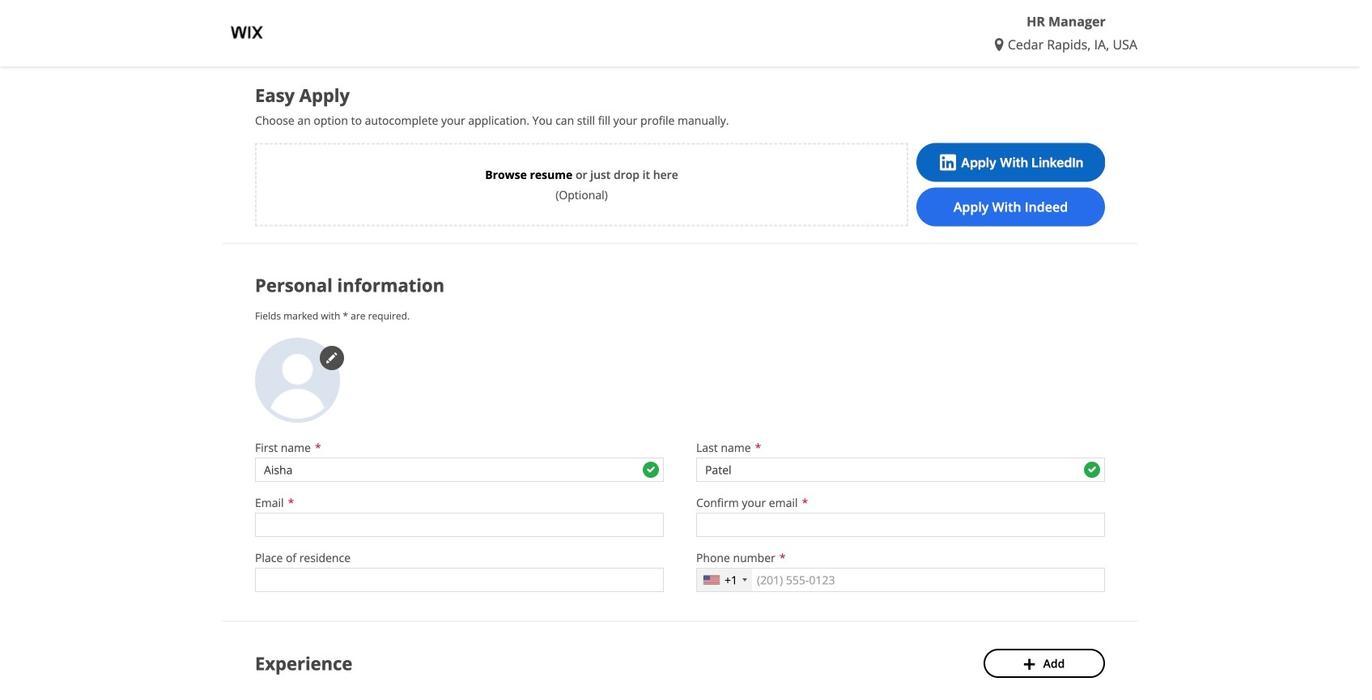 Task type: locate. For each thing, give the bounding box(es) containing it.
wix logo image
[[223, 8, 271, 57]]



Task type: vqa. For each thing, say whether or not it's contained in the screenshot.
The Aecom Logo
no



Task type: describe. For each thing, give the bounding box(es) containing it.
location image
[[995, 38, 1008, 51]]



